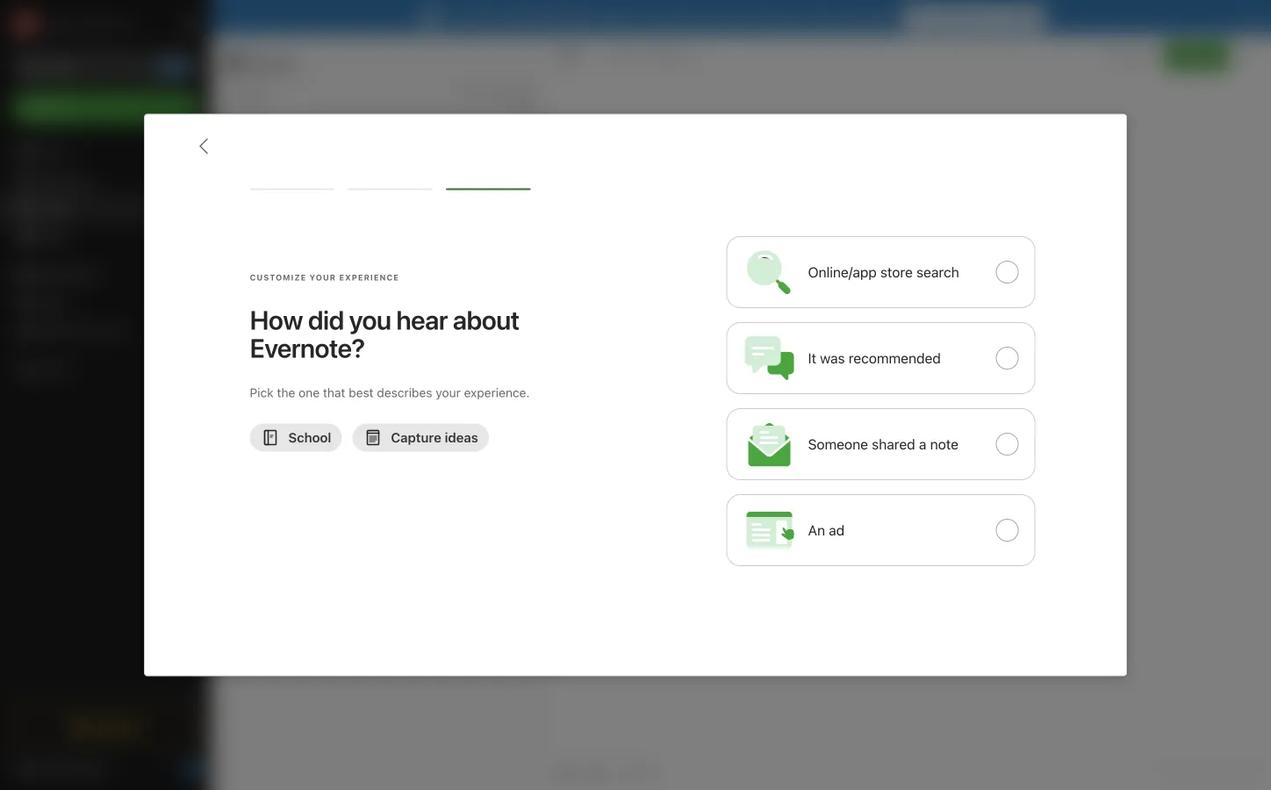 Task type: locate. For each thing, give the bounding box(es) containing it.
1 horizontal spatial notes
[[249, 53, 297, 73]]

tree
[[0, 138, 211, 694]]

2 for from the left
[[976, 10, 993, 25]]

share button
[[1165, 42, 1229, 70]]

1 horizontal spatial note
[[931, 436, 959, 453]]

7
[[996, 10, 1003, 25]]

note list element
[[211, 35, 545, 790]]

across
[[669, 10, 706, 25]]

tasks button
[[0, 222, 210, 250]]

all
[[710, 10, 722, 25]]

it
[[938, 10, 946, 25]]

notes up 1 note
[[249, 53, 297, 73]]

shared
[[39, 324, 79, 338]]

yesterday button
[[211, 119, 544, 225]]

store
[[881, 264, 913, 280]]

settings image
[[179, 14, 200, 35]]

expand notebooks image
[[4, 268, 18, 282]]

Search text field
[[23, 51, 188, 83]]

how did you hear about evernote?
[[250, 304, 520, 364]]

your right all
[[726, 10, 751, 25]]

saved
[[1226, 766, 1258, 779]]

for left free:
[[583, 10, 599, 25]]

note right 1
[[241, 90, 266, 105]]

0 horizontal spatial notes
[[39, 201, 72, 215]]

note inside note list element
[[241, 90, 266, 105]]

None search field
[[23, 51, 188, 83]]

notebook
[[647, 49, 699, 62]]

0 horizontal spatial note
[[241, 90, 266, 105]]

pick
[[250, 386, 274, 400]]

try
[[452, 10, 471, 25]]

1 note
[[232, 90, 266, 105]]

new
[[39, 101, 64, 115]]

changes
[[1178, 766, 1223, 779]]

all
[[1162, 766, 1175, 779]]

pick the one that best describes your experience.
[[250, 386, 530, 400]]

devices.
[[754, 10, 801, 25]]

your right describes at the left
[[436, 386, 461, 400]]

you down experience
[[349, 304, 391, 336]]

shared with me link
[[0, 317, 210, 345]]

home link
[[0, 138, 211, 166]]

your
[[726, 10, 751, 25], [436, 386, 461, 400]]

0 horizontal spatial you
[[349, 304, 391, 336]]

someone
[[808, 436, 868, 453]]

did
[[308, 304, 344, 336]]

school
[[288, 430, 331, 445]]

you
[[1132, 49, 1151, 63], [349, 304, 391, 336]]

you right only
[[1132, 49, 1151, 63]]

free
[[950, 10, 973, 25]]

0 horizontal spatial for
[[583, 10, 599, 25]]

search
[[917, 264, 960, 280]]

that
[[323, 386, 346, 400]]

notes link
[[0, 194, 210, 222]]

online/app store search button
[[727, 236, 1036, 308]]

1 vertical spatial your
[[436, 386, 461, 400]]

1 horizontal spatial you
[[1132, 49, 1151, 63]]

for left 7
[[976, 10, 993, 25]]

note right a
[[931, 436, 959, 453]]

1 vertical spatial note
[[931, 436, 959, 453]]

an ad
[[808, 522, 845, 539]]

1 for from the left
[[583, 10, 599, 25]]

upgrade
[[91, 720, 143, 734]]

note
[[241, 90, 266, 105], [931, 436, 959, 453]]

notes
[[249, 53, 297, 73], [39, 201, 72, 215]]

0 vertical spatial notes
[[249, 53, 297, 73]]

for inside button
[[976, 10, 993, 25]]

notebooks link
[[0, 261, 210, 289]]

describes
[[377, 386, 432, 400]]

0 vertical spatial you
[[1132, 49, 1151, 63]]

evernote
[[474, 10, 526, 25]]

for for free:
[[583, 10, 599, 25]]

upgrade button
[[11, 710, 200, 745]]

notes up tasks
[[39, 201, 72, 215]]

notes inside notes "link"
[[39, 201, 72, 215]]

recommended
[[849, 350, 941, 366]]

1 vertical spatial you
[[349, 304, 391, 336]]

you inside how did you hear about evernote?
[[349, 304, 391, 336]]

first notebook button
[[599, 44, 705, 68]]

1 horizontal spatial your
[[726, 10, 751, 25]]

it was recommended button
[[727, 322, 1036, 394]]

cancel
[[805, 10, 843, 25]]

someone shared a note button
[[727, 408, 1036, 480]]

for
[[583, 10, 599, 25], [976, 10, 993, 25]]

one
[[299, 386, 320, 400]]

someone shared a note
[[808, 436, 959, 453]]

0 horizontal spatial your
[[436, 386, 461, 400]]

was
[[820, 350, 845, 366]]

days
[[1007, 10, 1035, 25]]

customize
[[250, 273, 307, 282]]

1 horizontal spatial for
[[976, 10, 993, 25]]

you inside note window element
[[1132, 49, 1151, 63]]

0 vertical spatial note
[[241, 90, 266, 105]]

1 vertical spatial notes
[[39, 201, 72, 215]]



Task type: describe. For each thing, give the bounding box(es) containing it.
add tag image
[[586, 762, 607, 783]]

shared with me
[[39, 324, 127, 338]]

shortcuts button
[[0, 166, 210, 194]]

free:
[[602, 10, 632, 25]]

with
[[82, 324, 106, 338]]

an
[[808, 522, 825, 539]]

ad
[[829, 522, 845, 539]]

hear
[[396, 304, 448, 336]]

Note Editor text field
[[545, 119, 1272, 754]]

notes inside note list element
[[249, 53, 297, 73]]

customize your experience
[[250, 273, 399, 282]]

note window element
[[545, 35, 1272, 790]]

experience.
[[464, 386, 530, 400]]

for for 7
[[976, 10, 993, 25]]

0 vertical spatial your
[[726, 10, 751, 25]]

shared
[[872, 436, 916, 453]]

expand note image
[[558, 46, 579, 67]]

sync
[[638, 10, 666, 25]]

ideas
[[445, 430, 478, 445]]

online/app
[[808, 264, 877, 280]]

shortcuts
[[40, 173, 95, 187]]

me
[[109, 324, 127, 338]]

new button
[[11, 92, 200, 124]]

it was recommended
[[808, 350, 941, 366]]

best
[[349, 386, 374, 400]]

an ad button
[[727, 494, 1036, 566]]

1
[[232, 90, 237, 105]]

first notebook
[[621, 49, 699, 62]]

experience
[[339, 273, 399, 282]]

how
[[250, 304, 303, 336]]

get it free for 7 days
[[914, 10, 1035, 25]]

get
[[914, 10, 935, 25]]

all changes saved
[[1162, 766, 1258, 779]]

get it free for 7 days button
[[904, 6, 1045, 29]]

personal
[[529, 10, 579, 25]]

evernote?
[[250, 332, 365, 364]]

only you
[[1105, 49, 1151, 63]]

trash link
[[0, 356, 210, 384]]

try evernote personal for free: sync across all your devices. cancel anytime.
[[452, 10, 895, 25]]

about
[[453, 304, 520, 336]]

yesterday
[[234, 191, 283, 203]]

share
[[1180, 49, 1215, 63]]

tree containing home
[[0, 138, 211, 694]]

online/app store search
[[808, 264, 960, 280]]

tasks
[[39, 229, 71, 243]]

capture ideas
[[391, 430, 478, 445]]

capture
[[391, 430, 442, 445]]

notebooks
[[40, 267, 101, 282]]

only
[[1105, 49, 1129, 63]]

home
[[39, 144, 72, 159]]

trash
[[39, 362, 70, 377]]

add a reminder image
[[556, 762, 577, 783]]

it
[[808, 350, 817, 366]]

note inside someone shared a note button
[[931, 436, 959, 453]]

your
[[310, 273, 336, 282]]

anytime.
[[847, 10, 895, 25]]

a
[[919, 436, 927, 453]]

first
[[621, 49, 644, 62]]

tags
[[40, 296, 66, 310]]

tags button
[[0, 289, 210, 317]]

the
[[277, 386, 295, 400]]



Task type: vqa. For each thing, say whether or not it's contained in the screenshot.
Share
yes



